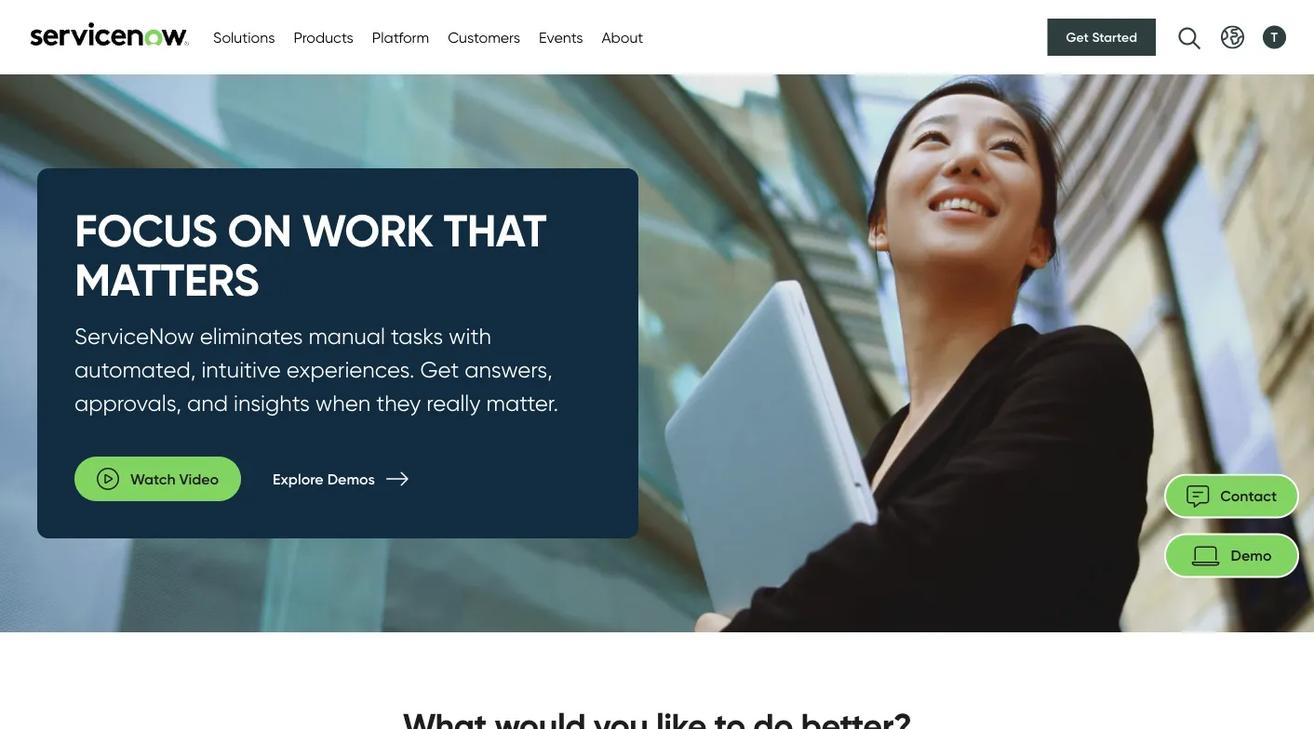 Task type: describe. For each thing, give the bounding box(es) containing it.
events button
[[539, 26, 583, 48]]

platform
[[372, 28, 429, 46]]

servicenow image
[[28, 22, 191, 46]]

get started link
[[1047, 19, 1156, 56]]

customers button
[[448, 26, 520, 48]]

about
[[602, 28, 643, 46]]

started
[[1092, 29, 1137, 45]]

events
[[539, 28, 583, 46]]

products
[[294, 28, 353, 46]]

solutions
[[213, 28, 275, 46]]

solutions button
[[213, 26, 275, 48]]



Task type: locate. For each thing, give the bounding box(es) containing it.
customers
[[448, 28, 520, 46]]

products button
[[294, 26, 353, 48]]

about button
[[602, 26, 643, 48]]

platform button
[[372, 26, 429, 48]]

get
[[1066, 29, 1089, 45]]

get started
[[1066, 29, 1137, 45]]



Task type: vqa. For each thing, say whether or not it's contained in the screenshot.
the Platform to the right
no



